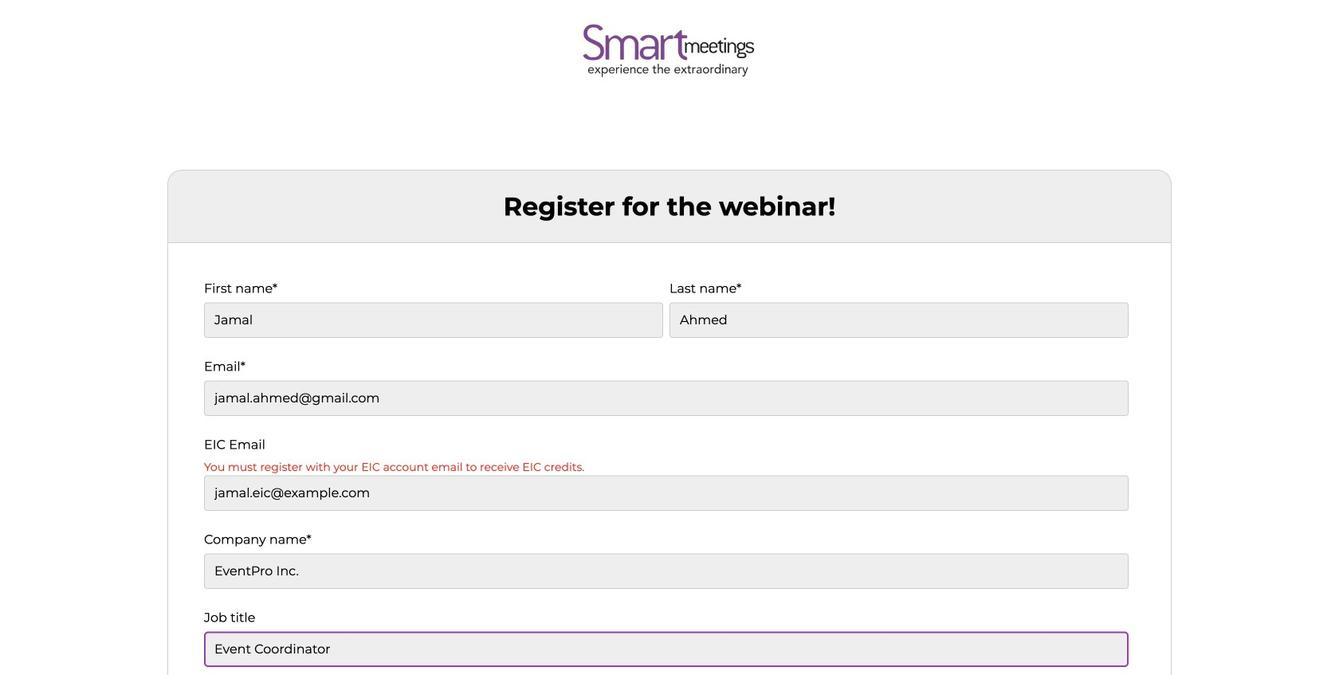 Task type: locate. For each thing, give the bounding box(es) containing it.
None text field
[[204, 303, 663, 338], [204, 476, 1129, 511], [204, 554, 1129, 589], [204, 632, 1129, 667], [204, 303, 663, 338], [204, 476, 1129, 511], [204, 554, 1129, 589], [204, 632, 1129, 667]]

sm events logo 2024 image
[[562, 20, 762, 81]]

None text field
[[670, 303, 1129, 338]]

None email field
[[204, 381, 1129, 416]]



